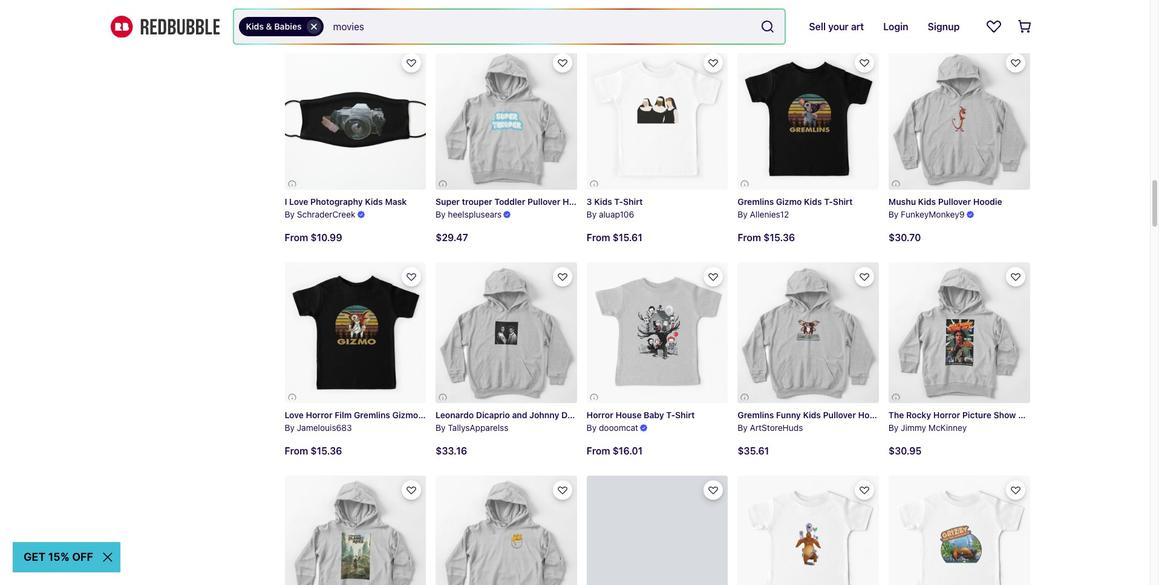 Task type: locate. For each thing, give the bounding box(es) containing it.
$30.95 link
[[738, 0, 879, 39]]

gremlins inside love horror film gremlins gizmo kids t-shirt by jamelouis683
[[354, 411, 390, 421]]

hoodie
[[563, 197, 592, 207], [974, 197, 1003, 207], [668, 411, 697, 421], [858, 411, 887, 421], [1087, 411, 1116, 421]]

allenies12
[[750, 209, 789, 220]]

dicaprio
[[476, 411, 510, 421]]

babies
[[274, 21, 302, 31]]

0 horizontal spatial toddler
[[495, 197, 526, 207]]

1 vertical spatial love
[[285, 411, 304, 421]]

dooomcat
[[599, 423, 638, 433]]

2 vertical spatial $15.36
[[311, 446, 342, 457]]

gremlins for from
[[738, 197, 774, 207]]

love
[[289, 197, 308, 207], [285, 411, 304, 421]]

toddler
[[495, 197, 526, 207], [1019, 411, 1049, 421]]

from $15.36
[[889, 18, 946, 29], [738, 232, 795, 243], [285, 446, 342, 457]]

0 vertical spatial toddler
[[495, 197, 526, 207]]

gremlins inside gremlins funny kids pullover hoodie by artstorehuds
[[738, 411, 774, 421]]

gremlins gizmo kids t-shirt by allenies12
[[738, 197, 853, 220]]

from $15.36 for love horror film gremlins gizmo kids t-shirt
[[285, 446, 342, 457]]

$15.36
[[915, 18, 946, 29], [764, 232, 795, 243], [311, 446, 342, 457]]

love right i
[[289, 197, 308, 207]]

horror up jamelouis683
[[306, 411, 333, 421]]

mushu
[[889, 197, 916, 207]]

pullover
[[528, 197, 561, 207], [939, 197, 971, 207], [633, 411, 666, 421], [823, 411, 856, 421], [1052, 411, 1085, 421]]

gremlins right film
[[354, 411, 390, 421]]

by left allenies12
[[738, 209, 748, 220]]

love up jamelouis683
[[285, 411, 304, 421]]

1 horror from the left
[[306, 411, 333, 421]]

toddler right show
[[1019, 411, 1049, 421]]

horror
[[306, 411, 333, 421], [587, 411, 614, 421], [934, 411, 961, 421]]

super trouper toddler pullover hoodie image
[[436, 49, 577, 190]]

gizmo left leonardo
[[392, 411, 418, 421]]

kids & babies button
[[239, 17, 324, 36]]

shirt inside love horror film gremlins gizmo kids t-shirt by jamelouis683
[[449, 411, 469, 421]]

t-
[[824, 197, 833, 207], [614, 197, 623, 207], [441, 411, 449, 421], [667, 411, 675, 421]]

by inside gremlins funny kids pullover hoodie by artstorehuds
[[738, 423, 748, 433]]

gremlins funny kids pullover hoodie image
[[738, 263, 879, 404]]

0 vertical spatial love
[[289, 197, 308, 207]]

shirt
[[833, 197, 853, 207], [623, 197, 643, 207], [449, 411, 469, 421], [675, 411, 695, 421]]

photography
[[311, 197, 363, 207]]

$30.95
[[738, 18, 771, 29], [889, 446, 922, 457]]

shirt left mushu
[[833, 197, 853, 207]]

from $10.99
[[285, 232, 342, 243]]

from
[[285, 18, 308, 29], [889, 18, 912, 29], [738, 232, 761, 243], [587, 232, 610, 243], [285, 232, 308, 243], [285, 446, 308, 457], [587, 446, 610, 457]]

and
[[512, 411, 527, 421]]

1 vertical spatial from $15.36
[[738, 232, 795, 243]]

super trouper toddler pullover hoodie
[[436, 197, 592, 207]]

gremlins up artstorehuds
[[738, 411, 774, 421]]

0 vertical spatial gizmo
[[776, 197, 802, 207]]

1 horizontal spatial gizmo
[[776, 197, 802, 207]]

by left jamelouis683
[[285, 423, 295, 433]]

hoodie inside leonardo dicaprio and johnny depp young   kids pullover hoodie by tallysapparelss
[[668, 411, 697, 421]]

1 vertical spatial toddler
[[1019, 411, 1049, 421]]

tallysapparelss
[[448, 423, 509, 433]]

horror up 'by dooomcat'
[[587, 411, 614, 421]]

2 horizontal spatial $15.36
[[915, 18, 946, 29]]

shirt up aluap106
[[623, 197, 643, 207]]

by inside leonardo dicaprio and johnny depp young   kids pullover hoodie by tallysapparelss
[[436, 423, 446, 433]]

3 horror from the left
[[934, 411, 961, 421]]

by down super
[[436, 209, 446, 220]]

1 vertical spatial gizmo
[[392, 411, 418, 421]]

1 horizontal spatial from $15.36
[[738, 232, 795, 243]]

gizmo up allenies12
[[776, 197, 802, 207]]

1 horizontal spatial horror
[[587, 411, 614, 421]]

horror house baby t-shirt
[[587, 411, 695, 421]]

love horror film gremlins gizmo kids t-shirt image
[[285, 263, 426, 404]]

by inside gremlins gizmo kids t-shirt by allenies12
[[738, 209, 748, 220]]

kids inside love horror film gremlins gizmo kids t-shirt by jamelouis683
[[420, 411, 438, 421]]

t- inside gremlins gizmo kids t-shirt by allenies12
[[824, 197, 833, 207]]

toddler right trouper
[[495, 197, 526, 207]]

aluap106
[[599, 209, 634, 220]]

$15.36 for love horror film gremlins gizmo kids t-shirt by jamelouis683
[[311, 446, 342, 457]]

by down the young
[[587, 423, 597, 433]]

by down 3
[[587, 209, 597, 220]]

schradercreek
[[297, 209, 356, 220]]

shirt up the tallysapparelss
[[449, 411, 469, 421]]

$16.01
[[613, 446, 643, 457]]

gizmo
[[776, 197, 802, 207], [392, 411, 418, 421]]

0 horizontal spatial $15.36
[[311, 446, 342, 457]]

1 vertical spatial $30.95
[[889, 446, 922, 457]]

kids
[[246, 21, 264, 31], [365, 197, 383, 207], [804, 197, 822, 207], [594, 197, 612, 207], [918, 197, 936, 207], [420, 411, 438, 421], [613, 411, 631, 421], [803, 411, 821, 421]]

from for 3 kids t-shirt
[[587, 232, 610, 243]]

1 horizontal spatial toddler
[[1019, 411, 1049, 421]]

by up the $35.61
[[738, 423, 748, 433]]

gremlins for $35.61
[[738, 411, 774, 421]]

gremlins
[[738, 197, 774, 207], [354, 411, 390, 421], [738, 411, 774, 421]]

0 vertical spatial from $15.36
[[889, 18, 946, 29]]

0 horizontal spatial gizmo
[[392, 411, 418, 421]]

2 horizontal spatial horror
[[934, 411, 961, 421]]

$15.61
[[613, 232, 643, 243]]

by down i
[[285, 209, 295, 220]]

Kids & Babies field
[[234, 10, 785, 44]]

leonardo dicaprio and johnny depp young   kids pullover hoodie by tallysapparelss
[[436, 411, 697, 433]]

1 horizontal spatial $15.36
[[764, 232, 795, 243]]

3 kids t-shirt by aluap106
[[587, 197, 643, 220]]

by down the on the bottom right of page
[[889, 423, 899, 433]]

by inside love horror film gremlins gizmo kids t-shirt by jamelouis683
[[285, 423, 295, 433]]

retro vintage neverending friendship love you short sleeve baby one-piece image
[[587, 476, 728, 586]]

by down mushu
[[889, 209, 899, 220]]

i
[[285, 197, 287, 207]]

by
[[285, 209, 295, 220], [436, 209, 446, 220], [738, 209, 748, 220], [587, 209, 597, 220], [889, 209, 899, 220], [285, 423, 295, 433], [436, 423, 446, 433], [738, 423, 748, 433], [587, 423, 597, 433], [889, 423, 899, 433]]

&
[[266, 21, 272, 31]]

gremlins inside gremlins gizmo kids t-shirt by allenies12
[[738, 197, 774, 207]]

mckinney
[[929, 423, 967, 433]]

toddler inside the rocky horror picture show toddler pullover hoodie by jimmy  mckinney
[[1019, 411, 1049, 421]]

shirt right baby
[[675, 411, 695, 421]]

horror up mckinney
[[934, 411, 961, 421]]

pullover inside gremlins funny kids pullover hoodie by artstorehuds
[[823, 411, 856, 421]]

2 horizontal spatial from $15.36
[[889, 18, 946, 29]]

i love photography kids mask
[[285, 197, 407, 207]]

from $15.36 for gremlins gizmo kids t-shirt
[[738, 232, 795, 243]]

3 kids t-shirt image
[[587, 49, 728, 190]]

1 vertical spatial $15.36
[[764, 232, 795, 243]]

shirt inside the 3 kids t-shirt by aluap106
[[623, 197, 643, 207]]

from $16.01
[[587, 446, 643, 457]]

super
[[436, 197, 460, 207]]

funkeymonkey9
[[901, 209, 965, 220]]

picture
[[963, 411, 992, 421]]

t- inside the 3 kids t-shirt by aluap106
[[614, 197, 623, 207]]

0 horizontal spatial horror
[[306, 411, 333, 421]]

0 vertical spatial $30.95
[[738, 18, 771, 29]]

0 horizontal spatial from $15.36
[[285, 446, 342, 457]]

kids inside gremlins funny kids pullover hoodie by artstorehuds
[[803, 411, 821, 421]]

film
[[335, 411, 352, 421]]

gremlins gizmo kids t-shirt image
[[738, 49, 879, 190]]

gremlins up allenies12
[[738, 197, 774, 207]]

1 horizontal spatial $30.95
[[889, 446, 922, 457]]

shirt inside gremlins gizmo kids t-shirt by allenies12
[[833, 197, 853, 207]]

2 vertical spatial from $15.36
[[285, 446, 342, 457]]

by down leonardo
[[436, 423, 446, 433]]

by schradercreek
[[285, 209, 356, 220]]



Task type: describe. For each thing, give the bounding box(es) containing it.
hoodie inside the rocky horror picture show toddler pullover hoodie by jimmy  mckinney
[[1087, 411, 1116, 421]]

kids inside the 3 kids t-shirt by aluap106
[[594, 197, 612, 207]]

i love photography kids mask image
[[285, 49, 426, 190]]

by dooomcat
[[587, 423, 638, 433]]

Search term search field
[[324, 10, 756, 44]]

2 horror from the left
[[587, 411, 614, 421]]

3
[[587, 197, 592, 207]]

redbubble logo image
[[110, 16, 219, 38]]

mushu kids pullover hoodie
[[889, 197, 1003, 207]]

jamelouis683
[[297, 423, 352, 433]]

artstorehuds
[[750, 423, 803, 433]]

the
[[889, 411, 904, 421]]

from $14.72
[[285, 18, 342, 29]]

funny
[[776, 411, 801, 421]]

johnny
[[530, 411, 559, 421]]

kids inside button
[[246, 21, 264, 31]]

0 horizontal spatial $30.95
[[738, 18, 771, 29]]

t- inside love horror film gremlins gizmo kids t-shirt by jamelouis683
[[441, 411, 449, 421]]

$14.72
[[311, 18, 342, 29]]

$35.61
[[738, 446, 769, 457]]

mushu kids pullover hoodie image
[[889, 49, 1030, 190]]

by heelsplusears
[[436, 209, 502, 220]]

pullover inside the rocky horror picture show toddler pullover hoodie by jimmy  mckinney
[[1052, 411, 1085, 421]]

gizmo inside gremlins gizmo kids t-shirt by allenies12
[[776, 197, 802, 207]]

love horror film gremlins gizmo kids t-shirt by jamelouis683
[[285, 411, 469, 433]]

kids & babies
[[246, 21, 302, 31]]

by inside the 3 kids t-shirt by aluap106
[[587, 209, 597, 220]]

by funkeymonkey9
[[889, 209, 965, 220]]

horror inside love horror film gremlins gizmo kids t-shirt by jamelouis683
[[306, 411, 333, 421]]

grizzy and lemmings baby t-shirt image
[[738, 476, 879, 586]]

from for horror house baby t-shirt
[[587, 446, 610, 457]]

gremlins funny kids pullover hoodie by artstorehuds
[[738, 411, 887, 433]]

heelsplusears
[[448, 209, 502, 220]]

trouper
[[462, 197, 493, 207]]

mask
[[385, 197, 407, 207]]

from for love horror film gremlins gizmo kids t-shirt
[[285, 446, 308, 457]]

kingdom of the planet of the apes toddler pullover hoodie image
[[285, 476, 426, 586]]

kids inside leonardo dicaprio and johnny depp young   kids pullover hoodie by tallysapparelss
[[613, 411, 631, 421]]

house
[[616, 411, 642, 421]]

0 vertical spatial $15.36
[[915, 18, 946, 29]]

hoodie inside gremlins funny kids pullover hoodie by artstorehuds
[[858, 411, 887, 421]]

horror house baby t-shirt image
[[587, 263, 728, 404]]

$30.70
[[889, 232, 921, 243]]

love inside love horror film gremlins gizmo kids t-shirt by jamelouis683
[[285, 411, 304, 421]]

rocky
[[907, 411, 932, 421]]

leonardo
[[436, 411, 474, 421]]

jimmy
[[901, 423, 927, 433]]

from $15.61
[[587, 232, 643, 243]]

depp
[[562, 411, 583, 421]]

pullover inside leonardo dicaprio and johnny depp young   kids pullover hoodie by tallysapparelss
[[633, 411, 666, 421]]

from for i love photography kids mask
[[285, 232, 308, 243]]

young
[[585, 411, 611, 421]]

baby
[[644, 411, 664, 421]]

show
[[994, 411, 1016, 421]]

kids inside gremlins gizmo kids t-shirt by allenies12
[[804, 197, 822, 207]]

grizzy and the lemmings baby t-shirt image
[[889, 476, 1030, 586]]

horror inside the rocky horror picture show toddler pullover hoodie by jimmy  mckinney
[[934, 411, 961, 421]]

from for gremlins gizmo kids t-shirt
[[738, 232, 761, 243]]

the rocky horror picture show toddler pullover hoodie image
[[889, 263, 1030, 404]]

gizmo inside love horror film gremlins gizmo kids t-shirt by jamelouis683
[[392, 411, 418, 421]]

$29.47
[[436, 232, 468, 243]]

$15.36 for gremlins gizmo kids t-shirt by allenies12
[[764, 232, 795, 243]]

by inside the rocky horror picture show toddler pullover hoodie by jimmy  mckinney
[[889, 423, 899, 433]]

lorax in pocket - the lorax toddler pullover hoodie image
[[436, 476, 577, 586]]

the rocky horror picture show toddler pullover hoodie by jimmy  mckinney
[[889, 411, 1116, 433]]

leonardo dicaprio and johnny depp young   kids pullover hoodie image
[[436, 263, 577, 404]]

$10.99
[[311, 232, 342, 243]]

$33.16
[[436, 446, 467, 457]]



Task type: vqa. For each thing, say whether or not it's contained in the screenshot.
topmost love
yes



